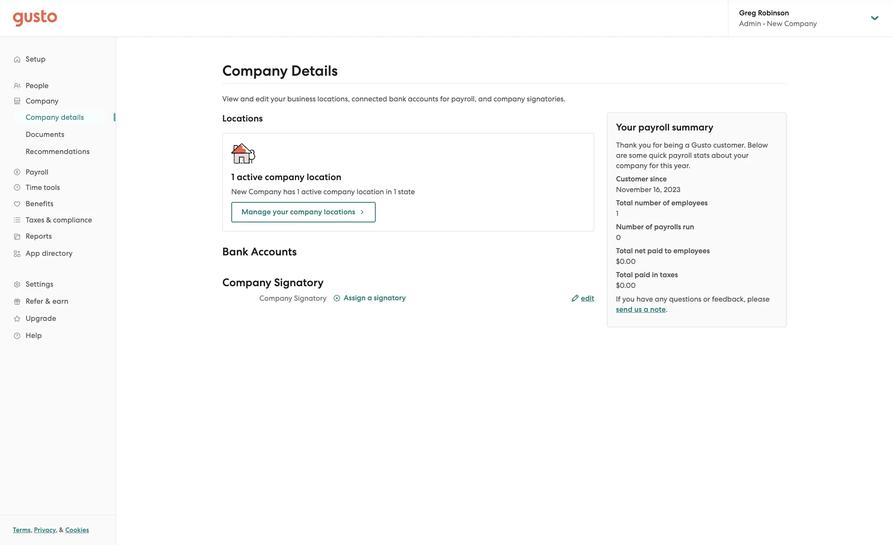 Task type: describe. For each thing, give the bounding box(es) containing it.
1 inside total number of employees 1 number of payrolls run 0
[[616, 209, 619, 218]]

company inside dropdown button
[[26, 97, 58, 105]]

total for paid
[[616, 270, 633, 279]]

quick
[[649, 151, 667, 160]]

locations,
[[318, 95, 350, 103]]

recommendations link
[[15, 144, 107, 159]]

0 horizontal spatial of
[[646, 222, 653, 231]]

your
[[616, 121, 637, 133]]

refer & earn link
[[9, 293, 107, 309]]

you for some
[[639, 141, 651, 149]]

0 horizontal spatial active
[[237, 172, 263, 183]]

reports
[[26, 232, 52, 240]]

note
[[651, 305, 666, 314]]

paid inside total net paid to employees $0.00
[[648, 246, 663, 255]]

send us a note link
[[616, 305, 666, 314]]

refer & earn
[[26, 297, 68, 305]]

assign
[[344, 293, 366, 302]]

customer
[[616, 175, 649, 184]]

signatories.
[[527, 95, 566, 103]]

edit inside button
[[581, 294, 595, 303]]

company details link
[[15, 110, 107, 125]]

assign a signatory button
[[334, 293, 406, 305]]

payrolls
[[655, 222, 682, 231]]

thank
[[616, 141, 637, 149]]

gusto navigation element
[[0, 37, 116, 358]]

run
[[683, 222, 695, 231]]

home image
[[13, 10, 57, 27]]

•
[[764, 19, 766, 28]]

recommendations
[[26, 147, 90, 156]]

number
[[616, 222, 644, 231]]

& for compliance
[[46, 216, 51, 224]]

greg
[[740, 9, 757, 18]]

1 vertical spatial new
[[231, 187, 247, 196]]

16,
[[654, 185, 662, 194]]

2023
[[664, 185, 681, 194]]

directory
[[42, 249, 73, 258]]

setup link
[[9, 51, 107, 67]]

bank accounts
[[222, 245, 297, 258]]

tools
[[44, 183, 60, 192]]

since
[[651, 175, 667, 184]]

employees inside total net paid to employees $0.00
[[674, 246, 710, 255]]

terms , privacy , & cookies
[[13, 526, 89, 534]]

settings link
[[9, 276, 107, 292]]

privacy
[[34, 526, 56, 534]]

setup
[[26, 55, 46, 63]]

state
[[398, 187, 415, 196]]

payroll inside thank you for being a gusto customer. below are some quick payroll stats about your company for this year.
[[669, 151, 692, 160]]

0
[[616, 233, 621, 242]]

1 and from the left
[[241, 95, 254, 103]]

a inside assign a signatory button
[[368, 293, 372, 302]]

signatory
[[374, 293, 406, 302]]

details
[[61, 113, 84, 121]]

total for number
[[616, 199, 633, 207]]

locations
[[324, 207, 356, 216]]

edit button
[[572, 293, 595, 304]]

benefits
[[26, 199, 54, 208]]

some
[[629, 151, 648, 160]]

this
[[661, 161, 673, 170]]

people button
[[9, 78, 107, 93]]

taxes
[[26, 216, 44, 224]]

.
[[666, 305, 668, 314]]

taxes & compliance button
[[9, 212, 107, 228]]

settings
[[26, 280, 53, 288]]

if
[[616, 295, 621, 303]]

reports link
[[9, 228, 107, 244]]

admin
[[740, 19, 762, 28]]

module__icon___go7vc image
[[334, 295, 341, 302]]

have
[[637, 295, 654, 303]]

app directory link
[[9, 246, 107, 261]]

november
[[616, 185, 652, 194]]

any
[[655, 295, 668, 303]]

1 , from the left
[[31, 526, 32, 534]]

$0.00 inside total net paid to employees $0.00
[[616, 257, 636, 266]]

customer since november 16, 2023
[[616, 175, 681, 194]]

your payroll summary
[[616, 121, 714, 133]]

connected
[[352, 95, 387, 103]]

view and edit your business locations, connected bank accounts for payroll, and company signatories.
[[222, 95, 566, 103]]

list containing company details
[[0, 109, 116, 160]]

manage your company locations link
[[231, 202, 376, 222]]

payroll button
[[9, 164, 107, 180]]

business
[[287, 95, 316, 103]]

number
[[635, 199, 661, 207]]

app
[[26, 249, 40, 258]]

list containing customer since
[[616, 174, 778, 290]]

company details
[[222, 62, 338, 80]]

bank
[[389, 95, 406, 103]]

are
[[616, 151, 628, 160]]

0 vertical spatial location
[[307, 172, 342, 183]]

new company has 1 active company location in 1 state
[[231, 187, 415, 196]]

company inside the greg robinson admin • new company
[[785, 19, 818, 28]]

paid inside total paid in taxes $0.00
[[635, 270, 651, 279]]

privacy link
[[34, 526, 56, 534]]

documents
[[26, 130, 64, 139]]

below
[[748, 141, 769, 149]]

taxes & compliance
[[26, 216, 92, 224]]

company button
[[9, 93, 107, 109]]

please
[[748, 295, 770, 303]]

being
[[664, 141, 684, 149]]

robinson
[[758, 9, 790, 18]]

stats
[[694, 151, 710, 160]]



Task type: locate. For each thing, give the bounding box(es) containing it.
0 horizontal spatial and
[[241, 95, 254, 103]]

1 horizontal spatial you
[[639, 141, 651, 149]]

1 horizontal spatial in
[[652, 270, 659, 279]]

1 vertical spatial employees
[[674, 246, 710, 255]]

help
[[26, 331, 42, 340]]

active
[[237, 172, 263, 183], [301, 187, 322, 196]]

us
[[635, 305, 642, 314]]

0 vertical spatial you
[[639, 141, 651, 149]]

in
[[386, 187, 392, 196], [652, 270, 659, 279]]

& inside dropdown button
[[46, 216, 51, 224]]

2 vertical spatial for
[[650, 161, 659, 170]]

3 total from the top
[[616, 270, 633, 279]]

,
[[31, 526, 32, 534], [56, 526, 57, 534]]

paid left to
[[648, 246, 663, 255]]

& left cookies 'button'
[[59, 526, 64, 534]]

total inside total net paid to employees $0.00
[[616, 246, 633, 255]]

a inside thank you for being a gusto customer. below are some quick payroll stats about your company for this year.
[[686, 141, 690, 149]]

edit up locations
[[256, 95, 269, 103]]

employees down 2023
[[672, 199, 708, 207]]

for up quick
[[653, 141, 663, 149]]

0 vertical spatial signatory
[[274, 276, 324, 289]]

or
[[704, 295, 711, 303]]

location
[[307, 172, 342, 183], [357, 187, 384, 196]]

2 vertical spatial total
[[616, 270, 633, 279]]

feedback,
[[712, 295, 746, 303]]

1 horizontal spatial ,
[[56, 526, 57, 534]]

1 active company location
[[231, 172, 342, 183]]

1 horizontal spatial edit
[[581, 294, 595, 303]]

0 vertical spatial your
[[271, 95, 286, 103]]

edit
[[256, 95, 269, 103], [581, 294, 595, 303]]

, left privacy link
[[31, 526, 32, 534]]

of
[[663, 199, 670, 207], [646, 222, 653, 231]]

0 vertical spatial $0.00
[[616, 257, 636, 266]]

for down quick
[[650, 161, 659, 170]]

about
[[712, 151, 732, 160]]

payroll up year.
[[669, 151, 692, 160]]

company up locations
[[324, 187, 355, 196]]

your inside thank you for being a gusto customer. below are some quick payroll stats about your company for this year.
[[734, 151, 749, 160]]

taxes
[[660, 270, 678, 279]]

has
[[283, 187, 295, 196]]

1 vertical spatial in
[[652, 270, 659, 279]]

in inside total paid in taxes $0.00
[[652, 270, 659, 279]]

new inside the greg robinson admin • new company
[[767, 19, 783, 28]]

0 vertical spatial company signatory
[[222, 276, 324, 289]]

total down november
[[616, 199, 633, 207]]

view
[[222, 95, 239, 103]]

1 vertical spatial of
[[646, 222, 653, 231]]

location left state on the top left of page
[[357, 187, 384, 196]]

your down has
[[273, 207, 289, 216]]

1 horizontal spatial location
[[357, 187, 384, 196]]

2 horizontal spatial a
[[686, 141, 690, 149]]

you right if
[[623, 295, 635, 303]]

list containing people
[[0, 78, 116, 344]]

0 horizontal spatial in
[[386, 187, 392, 196]]

summary
[[672, 121, 714, 133]]

a right us
[[644, 305, 649, 314]]

1 vertical spatial for
[[653, 141, 663, 149]]

you for us
[[623, 295, 635, 303]]

2 vertical spatial a
[[644, 305, 649, 314]]

edit left if
[[581, 294, 595, 303]]

2 , from the left
[[56, 526, 57, 534]]

year.
[[674, 161, 691, 170]]

total paid in taxes $0.00
[[616, 270, 678, 290]]

$0.00 inside total paid in taxes $0.00
[[616, 281, 636, 290]]

1 vertical spatial payroll
[[669, 151, 692, 160]]

bank
[[222, 245, 249, 258]]

1 horizontal spatial a
[[644, 305, 649, 314]]

payroll
[[639, 121, 670, 133], [669, 151, 692, 160]]

cookies
[[65, 526, 89, 534]]

0 vertical spatial total
[[616, 199, 633, 207]]

1 vertical spatial paid
[[635, 270, 651, 279]]

your down the customer.
[[734, 151, 749, 160]]

1 horizontal spatial and
[[479, 95, 492, 103]]

accounts
[[251, 245, 297, 258]]

company up has
[[265, 172, 305, 183]]

1 vertical spatial location
[[357, 187, 384, 196]]

people
[[26, 81, 49, 90]]

time tools
[[26, 183, 60, 192]]

employees
[[672, 199, 708, 207], [674, 246, 710, 255]]

1 horizontal spatial active
[[301, 187, 322, 196]]

2 vertical spatial &
[[59, 526, 64, 534]]

0 horizontal spatial edit
[[256, 95, 269, 103]]

upgrade
[[26, 314, 56, 323]]

total net paid to employees $0.00
[[616, 246, 710, 266]]

cookies button
[[65, 525, 89, 535]]

0 vertical spatial in
[[386, 187, 392, 196]]

terms
[[13, 526, 31, 534]]

questions
[[670, 295, 702, 303]]

1 vertical spatial $0.00
[[616, 281, 636, 290]]

refer
[[26, 297, 43, 305]]

for left payroll, at top
[[440, 95, 450, 103]]

1 vertical spatial active
[[301, 187, 322, 196]]

time tools button
[[9, 180, 107, 195]]

0 vertical spatial for
[[440, 95, 450, 103]]

new up manage
[[231, 187, 247, 196]]

1 vertical spatial company signatory
[[260, 294, 327, 302]]

& for earn
[[45, 297, 51, 305]]

you up the "some" on the top right
[[639, 141, 651, 149]]

of down 2023
[[663, 199, 670, 207]]

if you have any questions or feedback, please send us a note .
[[616, 295, 770, 314]]

customer.
[[714, 141, 746, 149]]

you
[[639, 141, 651, 149], [623, 295, 635, 303]]

signatory down accounts
[[274, 276, 324, 289]]

$0.00 up if
[[616, 281, 636, 290]]

company inside 'manage your company locations' link
[[290, 207, 322, 216]]

locations
[[222, 113, 263, 124]]

0 horizontal spatial ,
[[31, 526, 32, 534]]

& right taxes
[[46, 216, 51, 224]]

, left cookies 'button'
[[56, 526, 57, 534]]

new down robinson
[[767, 19, 783, 28]]

company down the "some" on the top right
[[616, 161, 648, 170]]

location up new company has 1 active company location in 1 state
[[307, 172, 342, 183]]

0 vertical spatial a
[[686, 141, 690, 149]]

paid down net
[[635, 270, 651, 279]]

a right assign
[[368, 293, 372, 302]]

in left state on the top left of page
[[386, 187, 392, 196]]

1 horizontal spatial new
[[767, 19, 783, 28]]

0 horizontal spatial you
[[623, 295, 635, 303]]

1 vertical spatial total
[[616, 246, 633, 255]]

2 total from the top
[[616, 246, 633, 255]]

0 vertical spatial paid
[[648, 246, 663, 255]]

payroll
[[26, 168, 48, 176]]

company details
[[26, 113, 84, 121]]

manage
[[242, 207, 271, 216]]

and
[[241, 95, 254, 103], [479, 95, 492, 103]]

total inside total paid in taxes $0.00
[[616, 270, 633, 279]]

total
[[616, 199, 633, 207], [616, 246, 633, 255], [616, 270, 633, 279]]

0 vertical spatial new
[[767, 19, 783, 28]]

total down 0
[[616, 246, 633, 255]]

a right 'being'
[[686, 141, 690, 149]]

0 vertical spatial payroll
[[639, 121, 670, 133]]

company inside thank you for being a gusto customer. below are some quick payroll stats about your company for this year.
[[616, 161, 648, 170]]

total for net
[[616, 246, 633, 255]]

2 vertical spatial your
[[273, 207, 289, 216]]

a inside 'if you have any questions or feedback, please send us a note .'
[[644, 305, 649, 314]]

you inside thank you for being a gusto customer. below are some quick payroll stats about your company for this year.
[[639, 141, 651, 149]]

1 vertical spatial a
[[368, 293, 372, 302]]

compliance
[[53, 216, 92, 224]]

list
[[0, 78, 116, 344], [0, 109, 116, 160], [616, 174, 778, 290]]

gusto
[[692, 141, 712, 149]]

0 vertical spatial active
[[237, 172, 263, 183]]

manage your company locations
[[242, 207, 356, 216]]

1 vertical spatial your
[[734, 151, 749, 160]]

payroll up 'being'
[[639, 121, 670, 133]]

active up 'manage your company locations' link
[[301, 187, 322, 196]]

active up manage
[[237, 172, 263, 183]]

company left signatories.
[[494, 95, 525, 103]]

1 vertical spatial &
[[45, 297, 51, 305]]

2 and from the left
[[479, 95, 492, 103]]

payroll,
[[452, 95, 477, 103]]

1 $0.00 from the top
[[616, 257, 636, 266]]

0 horizontal spatial a
[[368, 293, 372, 302]]

0 vertical spatial &
[[46, 216, 51, 224]]

signatory left module__icon___go7vc at bottom left
[[294, 294, 327, 302]]

1
[[231, 172, 235, 183], [297, 187, 300, 196], [394, 187, 397, 196], [616, 209, 619, 218]]

signatory
[[274, 276, 324, 289], [294, 294, 327, 302]]

assign a signatory
[[344, 293, 406, 302]]

send
[[616, 305, 633, 314]]

accounts
[[408, 95, 439, 103]]

of left 'payrolls'
[[646, 222, 653, 231]]

thank you for being a gusto customer. below are some quick payroll stats about your company for this year.
[[616, 141, 769, 170]]

in left taxes
[[652, 270, 659, 279]]

2 $0.00 from the top
[[616, 281, 636, 290]]

to
[[665, 246, 672, 255]]

0 vertical spatial edit
[[256, 95, 269, 103]]

$0.00
[[616, 257, 636, 266], [616, 281, 636, 290]]

details
[[291, 62, 338, 80]]

and right view
[[241, 95, 254, 103]]

earn
[[52, 297, 68, 305]]

terms link
[[13, 526, 31, 534]]

and right payroll, at top
[[479, 95, 492, 103]]

total inside total number of employees 1 number of payrolls run 0
[[616, 199, 633, 207]]

a
[[686, 141, 690, 149], [368, 293, 372, 302], [644, 305, 649, 314]]

0 vertical spatial of
[[663, 199, 670, 207]]

total up if
[[616, 270, 633, 279]]

0 horizontal spatial new
[[231, 187, 247, 196]]

company signatory
[[222, 276, 324, 289], [260, 294, 327, 302]]

1 total from the top
[[616, 199, 633, 207]]

time
[[26, 183, 42, 192]]

$0.00 down net
[[616, 257, 636, 266]]

employees inside total number of employees 1 number of payrolls run 0
[[672, 199, 708, 207]]

1 horizontal spatial of
[[663, 199, 670, 207]]

your
[[271, 95, 286, 103], [734, 151, 749, 160], [273, 207, 289, 216]]

& left earn
[[45, 297, 51, 305]]

1 vertical spatial signatory
[[294, 294, 327, 302]]

0 horizontal spatial location
[[307, 172, 342, 183]]

you inside 'if you have any questions or feedback, please send us a note .'
[[623, 295, 635, 303]]

0 vertical spatial employees
[[672, 199, 708, 207]]

company down has
[[290, 207, 322, 216]]

1 vertical spatial you
[[623, 295, 635, 303]]

1 vertical spatial edit
[[581, 294, 595, 303]]

paid
[[648, 246, 663, 255], [635, 270, 651, 279]]

total number of employees 1 number of payrolls run 0
[[616, 199, 708, 242]]

employees right to
[[674, 246, 710, 255]]

your left business
[[271, 95, 286, 103]]



Task type: vqa. For each thing, say whether or not it's contained in the screenshot.
location
yes



